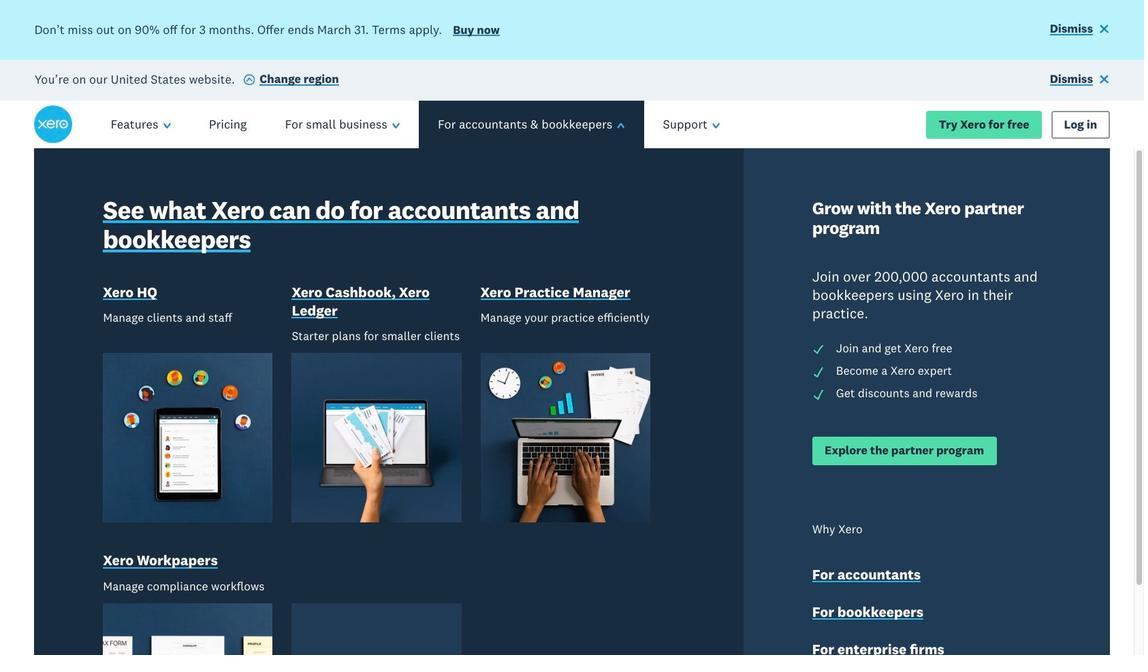 Task type: locate. For each thing, give the bounding box(es) containing it.
a xero user decorating a cake with blue icing. social proof badges surrounding the circular image. image
[[583, 149, 1110, 656]]



Task type: vqa. For each thing, say whether or not it's contained in the screenshot.
rightmost the data
no



